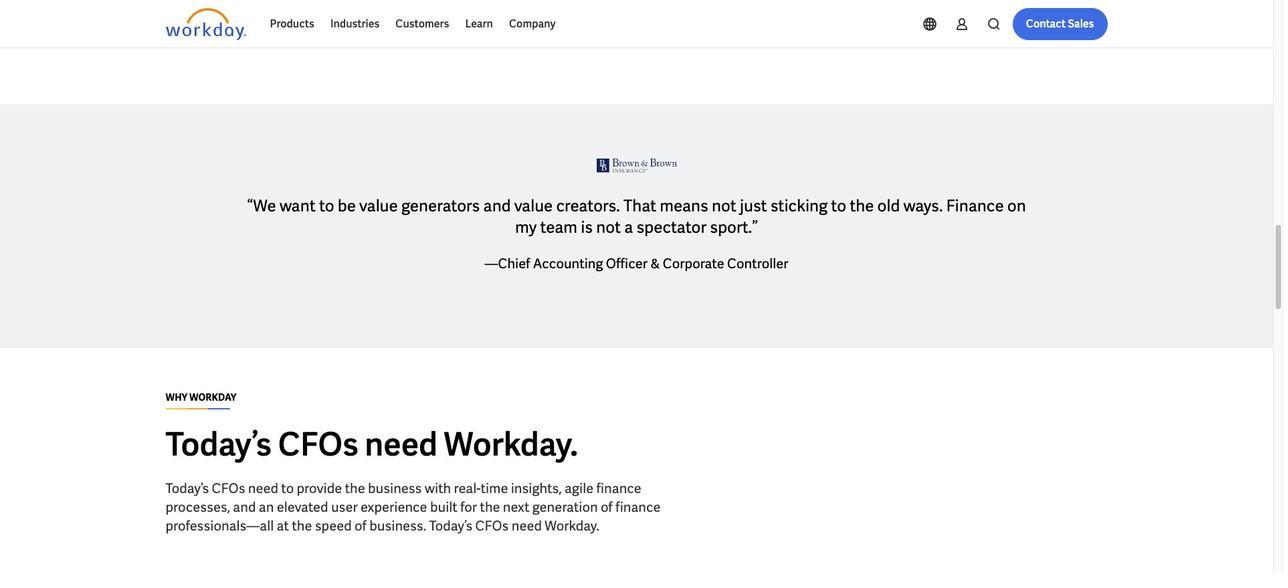 Task type: locate. For each thing, give the bounding box(es) containing it.
business
[[368, 480, 422, 497]]

real-
[[454, 480, 481, 497]]

need up an
[[248, 480, 278, 497]]

cfos
[[278, 423, 359, 465], [212, 480, 245, 497], [476, 517, 509, 534]]

contact sales link
[[1013, 8, 1108, 40]]

the down elevated
[[292, 517, 312, 534]]

processes,
[[166, 498, 230, 516]]

a
[[625, 217, 633, 237]]

workday.
[[444, 423, 578, 465], [545, 517, 599, 534]]

0 horizontal spatial and
[[233, 498, 256, 516]]

value right be
[[359, 195, 398, 216]]

0 horizontal spatial cfos
[[212, 480, 245, 497]]

1 vertical spatial today's
[[166, 480, 209, 497]]

2 vertical spatial cfos
[[476, 517, 509, 534]]

need for to
[[248, 480, 278, 497]]

accounting
[[533, 255, 603, 272]]

workday
[[189, 391, 237, 403]]

today's cfos need workday.
[[166, 423, 578, 465]]

0 horizontal spatial value
[[359, 195, 398, 216]]

sales
[[1068, 17, 1095, 31]]

time
[[481, 480, 508, 497]]

cfos up provide
[[278, 423, 359, 465]]

industries button
[[322, 8, 388, 40]]

0 vertical spatial not
[[712, 195, 737, 216]]

customers button
[[388, 8, 457, 40]]

elevated
[[277, 498, 328, 516]]

cfos for workday.
[[278, 423, 359, 465]]

contact
[[1026, 17, 1066, 31]]

0 horizontal spatial need
[[248, 480, 278, 497]]

workday. up "time"
[[444, 423, 578, 465]]

the
[[850, 195, 874, 216], [345, 480, 365, 497], [480, 498, 500, 516], [292, 517, 312, 534]]

and
[[484, 195, 511, 216], [233, 498, 256, 516]]

cfos for to
[[212, 480, 245, 497]]

and left an
[[233, 498, 256, 516]]

1 horizontal spatial and
[[484, 195, 511, 216]]

0 vertical spatial and
[[484, 195, 511, 216]]

customers
[[396, 17, 449, 31]]

workday. down the "generation"
[[545, 517, 599, 534]]

to inside today's cfos need to provide the business with real-time insights, agile finance processes, and an elevated user experience built for the next generation of finance professionals—all at the speed of business. today's cfos need workday.
[[281, 480, 294, 497]]

1 horizontal spatial cfos
[[278, 423, 359, 465]]

2 value from the left
[[514, 195, 553, 216]]

0 vertical spatial today's
[[166, 423, 272, 465]]

learn button
[[457, 8, 501, 40]]

0 vertical spatial need
[[365, 423, 438, 465]]

to up elevated
[[281, 480, 294, 497]]

the inside "we want to be value generators and value creators. that means not just sticking to the old ways. finance on my team is not a spectator sport."
[[850, 195, 874, 216]]

today's up 'processes,'
[[166, 480, 209, 497]]

view details
[[204, 3, 264, 17]]

to
[[319, 195, 334, 216], [831, 195, 847, 216], [281, 480, 294, 497]]

value up my
[[514, 195, 553, 216]]

that
[[624, 195, 657, 216]]

products
[[270, 17, 314, 31]]

0 vertical spatial workday.
[[444, 423, 578, 465]]

1 horizontal spatial value
[[514, 195, 553, 216]]

contact sales
[[1026, 17, 1095, 31]]

cfos up 'processes,'
[[212, 480, 245, 497]]

go to the homepage image
[[166, 8, 246, 40]]

1 vertical spatial need
[[248, 480, 278, 497]]

agile
[[565, 480, 594, 497]]

0 horizontal spatial not
[[596, 217, 621, 237]]

need up the business
[[365, 423, 438, 465]]

and right generators
[[484, 195, 511, 216]]

1 vertical spatial and
[[233, 498, 256, 516]]

and inside "we want to be value generators and value creators. that means not just sticking to the old ways. finance on my team is not a spectator sport."
[[484, 195, 511, 216]]

finance
[[597, 480, 642, 497], [616, 498, 661, 516]]

today's
[[166, 423, 272, 465], [166, 480, 209, 497], [429, 517, 473, 534]]

controller
[[727, 255, 789, 272]]

the left old
[[850, 195, 874, 216]]

industries
[[331, 17, 380, 31]]

1 vertical spatial cfos
[[212, 480, 245, 497]]

of right the "generation"
[[601, 498, 613, 516]]

1 vertical spatial not
[[596, 217, 621, 237]]

need
[[365, 423, 438, 465], [248, 480, 278, 497], [512, 517, 542, 534]]

1 vertical spatial of
[[355, 517, 367, 534]]

0 horizontal spatial to
[[281, 480, 294, 497]]

today's down workday
[[166, 423, 272, 465]]

sport."
[[710, 217, 758, 237]]

ways.
[[904, 195, 943, 216]]

1 horizontal spatial of
[[601, 498, 613, 516]]

not left a
[[596, 217, 621, 237]]

"we want to be value generators and value creators. that means not just sticking to the old ways. finance on my team is not a spectator sport."
[[247, 195, 1026, 237]]

not
[[712, 195, 737, 216], [596, 217, 621, 237]]

cfos down for
[[476, 517, 509, 534]]

of down user
[[355, 517, 367, 534]]

to left be
[[319, 195, 334, 216]]

0 vertical spatial finance
[[597, 480, 642, 497]]

today's down built in the left bottom of the page
[[429, 517, 473, 534]]

want
[[280, 195, 316, 216]]

not up sport."
[[712, 195, 737, 216]]

to right sticking
[[831, 195, 847, 216]]

2 horizontal spatial need
[[512, 517, 542, 534]]

2 horizontal spatial cfos
[[476, 517, 509, 534]]

the down "time"
[[480, 498, 500, 516]]

1 vertical spatial finance
[[616, 498, 661, 516]]

of
[[601, 498, 613, 516], [355, 517, 367, 534]]

read gartner report on how cfos should champion change image
[[504, 2, 520, 18]]

value
[[359, 195, 398, 216], [514, 195, 553, 216]]

team
[[540, 217, 578, 237]]

business.
[[370, 517, 426, 534]]

creators.
[[556, 195, 620, 216]]

0 vertical spatial cfos
[[278, 423, 359, 465]]

1 horizontal spatial need
[[365, 423, 438, 465]]

need down next
[[512, 517, 542, 534]]

corporate
[[663, 255, 725, 272]]

1 vertical spatial workday.
[[545, 517, 599, 534]]



Task type: vqa. For each thing, say whether or not it's contained in the screenshot.
need
yes



Task type: describe. For each thing, give the bounding box(es) containing it.
1 horizontal spatial not
[[712, 195, 737, 216]]

next
[[503, 498, 530, 516]]

insights,
[[511, 480, 562, 497]]

finance
[[947, 195, 1004, 216]]

today's cfos need to provide the business with real-time insights, agile finance processes, and an elevated user experience built for the next generation of finance professionals—all at the speed of business. today's cfos need workday.
[[166, 480, 661, 534]]

is
[[581, 217, 593, 237]]

0 vertical spatial of
[[601, 498, 613, 516]]

an
[[259, 498, 274, 516]]

experience
[[361, 498, 427, 516]]

for
[[460, 498, 477, 516]]

old
[[878, 195, 900, 216]]

sticking
[[771, 195, 828, 216]]

view details link
[[182, 2, 264, 18]]

generation
[[533, 498, 598, 516]]

with
[[425, 480, 451, 497]]

need for workday.
[[365, 423, 438, 465]]

be
[[338, 195, 356, 216]]

workday. inside today's cfos need to provide the business with real-time insights, agile finance processes, and an elevated user experience built for the next generation of finance professionals—all at the speed of business. today's cfos need workday.
[[545, 517, 599, 534]]

means
[[660, 195, 709, 216]]

spectator
[[637, 217, 707, 237]]

learn
[[465, 17, 493, 31]]

on
[[1008, 195, 1026, 216]]

view
[[204, 3, 228, 17]]

today's for today's cfos need workday.
[[166, 423, 272, 465]]

1 horizontal spatial to
[[319, 195, 334, 216]]

2 vertical spatial today's
[[429, 517, 473, 534]]

brown & brown logo image
[[597, 147, 677, 184]]

company button
[[501, 8, 564, 40]]

the up user
[[345, 480, 365, 497]]

—chief accounting officer & corporate controller
[[485, 255, 789, 272]]

provide
[[297, 480, 342, 497]]

2 vertical spatial need
[[512, 517, 542, 534]]

1 value from the left
[[359, 195, 398, 216]]

and inside today's cfos need to provide the business with real-time insights, agile finance processes, and an elevated user experience built for the next generation of finance professionals—all at the speed of business. today's cfos need workday.
[[233, 498, 256, 516]]

0 horizontal spatial of
[[355, 517, 367, 534]]

company
[[509, 17, 556, 31]]

&
[[651, 255, 660, 272]]

built
[[430, 498, 458, 516]]

—chief
[[485, 255, 530, 272]]

officer
[[606, 255, 648, 272]]

2 horizontal spatial to
[[831, 195, 847, 216]]

professionals—all
[[166, 517, 274, 534]]

why workday
[[166, 391, 237, 403]]

at
[[277, 517, 289, 534]]

why
[[166, 391, 188, 403]]

products button
[[262, 8, 322, 40]]

just
[[740, 195, 767, 216]]

"we
[[247, 195, 276, 216]]

today's for today's cfos need to provide the business with real-time insights, agile finance processes, and an elevated user experience built for the next generation of finance professionals—all at the speed of business. today's cfos need workday.
[[166, 480, 209, 497]]

details
[[230, 3, 264, 17]]

generators
[[401, 195, 480, 216]]

speed
[[315, 517, 352, 534]]

user
[[331, 498, 358, 516]]

my
[[515, 217, 537, 237]]



